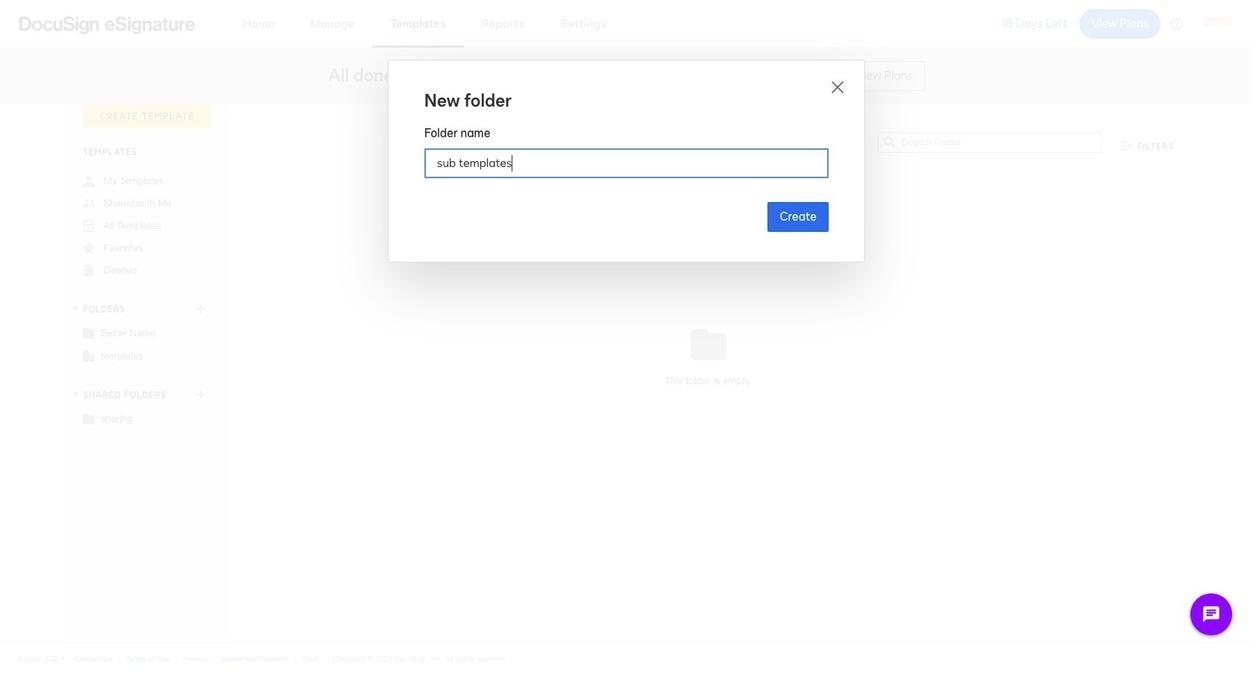 Task type: locate. For each thing, give the bounding box(es) containing it.
2 folder image from the top
[[83, 413, 95, 425]]

1 vertical spatial folder image
[[83, 413, 95, 425]]

folder image
[[83, 327, 95, 339], [83, 413, 95, 425]]

Search Folder text field
[[902, 133, 1102, 152]]

folder image down folder image
[[83, 413, 95, 425]]

view folders image
[[69, 303, 81, 315]]

shared image
[[83, 198, 95, 210]]

trash image
[[83, 265, 95, 277]]

folder image up folder image
[[83, 327, 95, 339]]

more info region
[[0, 642, 1254, 675]]

templates image
[[83, 220, 95, 232]]

view shared folders image
[[69, 389, 81, 401]]

folder image
[[83, 350, 95, 362]]

1 folder image from the top
[[83, 327, 95, 339]]

0 vertical spatial folder image
[[83, 327, 95, 339]]



Task type: describe. For each thing, give the bounding box(es) containing it.
Enter folder name text field
[[425, 149, 828, 178]]

user image
[[83, 175, 95, 187]]

docusign esignature image
[[19, 16, 196, 34]]

star filled image
[[83, 243, 95, 254]]



Task type: vqa. For each thing, say whether or not it's contained in the screenshot.
"templates" icon at the left top of the page
yes



